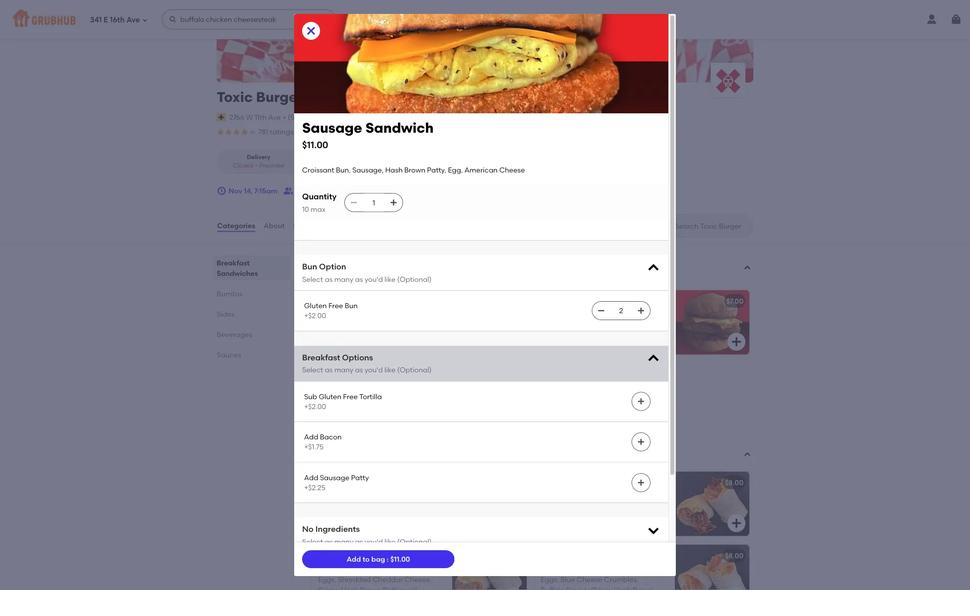 Task type: locate. For each thing, give the bounding box(es) containing it.
tortilla.
[[343, 523, 367, 531]]

(optional) inside bun option select as many as you'd like (optional)
[[398, 275, 432, 283]]

sandwiches inside tab
[[217, 269, 258, 278]]

egg, inside croissant bun, smoked bacon, hash brown patty, egg, american cheese
[[585, 321, 600, 330]]

croissant inside croissant bun, smoked bacon, hash brown patty, egg, american cheese
[[541, 311, 573, 319]]

option group
[[217, 149, 387, 174]]

burrito
[[374, 478, 397, 487], [350, 551, 373, 560]]

smoked down "bacon sandwich"
[[591, 311, 619, 319]]

brown down to
[[360, 586, 381, 590]]

0 horizontal spatial tortilla
[[360, 392, 382, 401]]

1 vertical spatial crispy
[[318, 586, 340, 590]]

2 vertical spatial sausage,
[[354, 566, 385, 574]]

1 horizontal spatial eggs,
[[410, 492, 428, 501]]

0 vertical spatial sausage,
[[353, 166, 384, 174]]

2766 w 11th ave
[[229, 113, 281, 121]]

croissant bun, sausage, hash brown patty, egg, american cheese down delivery
[[302, 166, 525, 174]]

+$2.00 down sausage sandwich
[[304, 312, 326, 320]]

3 many from the top
[[335, 538, 354, 546]]

many inside breakfast options select as many as you'd like (optional)
[[335, 366, 354, 374]]

like for no ingredients
[[385, 538, 396, 546]]

1 vertical spatial eggs,
[[318, 576, 336, 584]]

burritos tab
[[217, 288, 286, 299]]

cheese, inside smoked bacon, cage free eggs, shredded cheddar cheese, crispy hash brown patties, all wrapped in a flour tortilla. gluten free tortilla available.
[[385, 503, 412, 511]]

bun, inside croissant bun, hash brown patty, egg, american cheese
[[352, 384, 367, 393]]

svg image
[[951, 13, 963, 25], [169, 15, 177, 23], [142, 17, 148, 23], [217, 186, 227, 196], [390, 199, 398, 207], [598, 307, 606, 315], [638, 307, 646, 315], [508, 336, 520, 348], [731, 336, 743, 348], [647, 352, 661, 366], [638, 398, 646, 406], [731, 517, 743, 529], [647, 524, 661, 538]]

0 vertical spatial gluten
[[304, 302, 327, 310]]

food
[[334, 129, 348, 136]]

1 vertical spatial bun
[[345, 302, 358, 310]]

burritos inside button
[[310, 448, 352, 461]]

shredded
[[318, 503, 351, 511], [338, 576, 371, 584]]

cage inside crumbled sausage, cage free eggs, shredded cheddar cheese, crispy hash brown patties, a
[[387, 566, 406, 574]]

1 vertical spatial patties,
[[383, 586, 408, 590]]

smoked down add sausage patty +$2.25
[[318, 492, 346, 501]]

shredded down crumbled
[[338, 576, 371, 584]]

1 vertical spatial input item quantity number field
[[611, 302, 633, 320]]

2 vertical spatial add
[[347, 555, 361, 564]]

eggs, inside smoked bacon, cage free eggs, shredded cheddar cheese, crispy hash brown patties, all wrapped in a flour tortilla. gluten free tortilla available.
[[410, 492, 428, 501]]

select left &
[[302, 366, 323, 374]]

sandwich for sausage sandwich
[[350, 297, 383, 305]]

bun, down sausage sandwich
[[352, 311, 367, 319]]

0 vertical spatial crispy
[[414, 503, 435, 511]]

1 vertical spatial cheese,
[[405, 576, 432, 584]]

as down "options"
[[355, 366, 363, 374]]

cheddar up tortilla.
[[353, 503, 383, 511]]

1 horizontal spatial burrito
[[374, 478, 397, 487]]

croissant down sausage sandwich
[[318, 311, 350, 319]]

2 $8.00 from the top
[[725, 551, 744, 560]]

you'd inside bun option select as many as you'd like (optional)
[[365, 275, 383, 283]]

breakfast up egg
[[302, 353, 340, 362]]

time
[[382, 129, 395, 136]]

bun, up order
[[336, 166, 351, 174]]

1 horizontal spatial tortilla
[[409, 523, 432, 531]]

select down the option
[[302, 275, 323, 283]]

(541) 255-4345 button
[[288, 112, 337, 122]]

cage for sausage,
[[387, 566, 406, 574]]

2 vertical spatial bacon
[[318, 478, 340, 487]]

many up "sausage burrito"
[[335, 538, 354, 546]]

breakfast inside breakfast sandwiches
[[217, 259, 250, 267]]

you'd up sausage sandwich
[[365, 275, 383, 283]]

patties, inside smoked bacon, cage free eggs, shredded cheddar cheese, crispy hash brown patties, all wrapped in a flour tortilla. gluten free tortilla available.
[[360, 513, 385, 521]]

0 vertical spatial smoked
[[591, 311, 619, 319]]

free inside gluten free bun +$2.00
[[329, 302, 343, 310]]

0 vertical spatial burritos
[[217, 289, 243, 298]]

no ingredients select as many as you'd like (optional)
[[302, 524, 432, 546]]

brown inside croissant bun, hash brown patty, egg, american cheese
[[388, 384, 409, 393]]

ave inside button
[[268, 113, 281, 121]]

3 (optional) from the top
[[398, 538, 432, 546]]

341
[[90, 15, 102, 24]]

you'd down "options"
[[365, 366, 383, 374]]

brown up tortilla.
[[337, 513, 358, 521]]

bun, inside croissant bun, sausage, hash brown patty, egg, american cheese
[[352, 311, 367, 319]]

1 vertical spatial burritos
[[310, 448, 352, 461]]

1 many from the top
[[335, 275, 354, 283]]

as down flour
[[325, 538, 333, 546]]

many
[[335, 275, 354, 283], [335, 366, 354, 374], [335, 538, 354, 546]]

like inside breakfast options select as many as you'd like (optional)
[[385, 366, 396, 374]]

1 you'd from the top
[[365, 275, 383, 283]]

• down delivery at the left top of the page
[[255, 162, 258, 169]]

flour
[[325, 523, 341, 531]]

sausage for sausage sandwich
[[318, 297, 348, 305]]

7:15am
[[255, 187, 278, 195]]

select inside breakfast options select as many as you'd like (optional)
[[302, 366, 323, 374]]

eggs, for crumbled sausage, cage free eggs, shredded cheddar cheese, crispy hash brown patties, a
[[318, 576, 336, 584]]

cage down :
[[387, 566, 406, 574]]

shredded inside crumbled sausage, cage free eggs, shredded cheddar cheese, crispy hash brown patties, a
[[338, 576, 371, 584]]

cheddar
[[342, 478, 372, 487], [353, 503, 383, 511], [373, 576, 403, 584]]

croissant down &
[[318, 384, 350, 393]]

add up +$2.25
[[304, 473, 318, 482]]

1 horizontal spatial bacon,
[[620, 311, 644, 319]]

1 vertical spatial sandwiches
[[217, 269, 258, 278]]

1 vertical spatial many
[[335, 366, 354, 374]]

delivery
[[397, 129, 419, 136]]

toxic
[[217, 89, 253, 105]]

1 horizontal spatial smoked
[[591, 311, 619, 319]]

bun, down "bacon sandwich"
[[575, 311, 590, 319]]

pulled pork burrito image
[[675, 472, 750, 536]]

options
[[342, 353, 373, 362]]

sausage, down to
[[354, 566, 385, 574]]

0 vertical spatial like
[[385, 275, 396, 283]]

cheese, down 'add to bag : $11.00'
[[405, 576, 432, 584]]

croissant bun, smoked bacon, hash brown patty, egg, american cheese
[[541, 311, 663, 330]]

good
[[317, 129, 333, 136]]

bag
[[372, 555, 385, 564]]

•
[[283, 113, 286, 121], [255, 162, 258, 169]]

breakfast inside the breakfast sandwiches new!
[[310, 256, 362, 269]]

ave for 2766 w 11th ave
[[268, 113, 281, 121]]

0 vertical spatial many
[[335, 275, 354, 283]]

sausage sandwich
[[318, 297, 383, 305]]

you'd for option
[[365, 275, 383, 283]]

+$2.00 down "sub"
[[304, 402, 326, 411]]

e
[[104, 15, 108, 24]]

add inside add sausage patty +$2.25
[[304, 473, 318, 482]]

(optional) inside breakfast options select as many as you'd like (optional)
[[398, 366, 432, 374]]

bacon sandwich
[[541, 297, 598, 305]]

as down tortilla.
[[355, 538, 363, 546]]

sauces tab
[[217, 350, 286, 360]]

0 horizontal spatial smoked
[[318, 492, 346, 501]]

smoked
[[591, 311, 619, 319], [318, 492, 346, 501]]

toxic burger logo image
[[711, 63, 746, 97]]

free down 'egg & cheese sandwich'
[[343, 392, 358, 401]]

sides tab
[[217, 309, 286, 319]]

ratings
[[270, 128, 294, 136]]

many inside no ingredients select as many as you'd like (optional)
[[335, 538, 354, 546]]

you'd up bag
[[365, 538, 383, 546]]

1 vertical spatial add
[[304, 473, 318, 482]]

like for breakfast options
[[385, 366, 396, 374]]

in
[[430, 513, 436, 521]]

1 vertical spatial ave
[[268, 113, 281, 121]]

11th
[[255, 113, 267, 121]]

2 (optional) from the top
[[398, 366, 432, 374]]

like inside no ingredients select as many as you'd like (optional)
[[385, 538, 396, 546]]

main navigation navigation
[[0, 0, 971, 39]]

ave right 11th
[[268, 113, 281, 121]]

$11.00 right :
[[391, 555, 410, 564]]

smoked bacon, cage free eggs, shredded cheddar cheese, crispy hash brown patties, all wrapped in a flour tortilla. gluten free tortilla available.
[[318, 492, 436, 541]]

croissant inside croissant bun, hash brown patty, egg, american cheese
[[318, 384, 350, 393]]

781
[[259, 128, 269, 136]]

brown down delivery
[[405, 166, 426, 174]]

like for bun option
[[385, 275, 396, 283]]

add bacon +$1.75
[[304, 433, 342, 451]]

ave right 16th
[[127, 15, 140, 24]]

1 $8.00 from the top
[[725, 478, 744, 487]]

select inside bun option select as many as you'd like (optional)
[[302, 275, 323, 283]]

eggs, down crumbled
[[318, 576, 336, 584]]

0 horizontal spatial crispy
[[318, 586, 340, 590]]

svg image inside main navigation navigation
[[318, 15, 326, 23]]

breakfast sandwiches new!
[[310, 256, 427, 277]]

many down "options"
[[335, 366, 354, 374]]

bacon, inside smoked bacon, cage free eggs, shredded cheddar cheese, crispy hash brown patties, all wrapped in a flour tortilla. gluten free tortilla available.
[[347, 492, 371, 501]]

bacon
[[541, 297, 563, 305], [320, 433, 342, 441], [318, 478, 340, 487]]

(optional) for options
[[398, 366, 432, 374]]

0 vertical spatial tortilla
[[360, 392, 382, 401]]

1 vertical spatial bacon
[[320, 433, 342, 441]]

0 vertical spatial ave
[[127, 15, 140, 24]]

cheese inside croissant bun, sausage, hash brown patty, egg, american cheese
[[413, 321, 439, 330]]

sandwiches inside the breakfast sandwiches new!
[[364, 256, 427, 269]]

1 horizontal spatial sandwiches
[[364, 256, 427, 269]]

breakfast inside breakfast options select as many as you'd like (optional)
[[302, 353, 340, 362]]

start
[[295, 187, 312, 195]]

crispy inside crumbled sausage, cage free eggs, shredded cheddar cheese, crispy hash brown patties, a
[[318, 586, 340, 590]]

croissant up 'start group order' button
[[302, 166, 335, 174]]

+$2.00 inside gluten free bun +$2.00
[[304, 312, 326, 320]]

brown down breakfast options select as many as you'd like (optional) at the left bottom of the page
[[388, 384, 409, 393]]

0 vertical spatial bun
[[302, 262, 317, 272]]

croissant bun, sausage, hash brown patty, egg, american cheese
[[302, 166, 525, 174], [318, 311, 439, 330]]

1 like from the top
[[385, 275, 396, 283]]

tortilla down wrapped
[[409, 523, 432, 531]]

start group order
[[295, 187, 354, 195]]

cage up all on the bottom left of page
[[373, 492, 391, 501]]

add for add to bag : $11.00
[[347, 555, 361, 564]]

shredded up flour
[[318, 503, 351, 511]]

1 $8.00 button from the top
[[535, 472, 750, 536]]

crispy down crumbled
[[318, 586, 340, 590]]

0 vertical spatial cheddar
[[342, 478, 372, 487]]

1 horizontal spatial $11.00
[[391, 555, 410, 564]]

0 vertical spatial add
[[304, 433, 318, 441]]

like inside bun option select as many as you'd like (optional)
[[385, 275, 396, 283]]

burritos up add sausage patty +$2.25
[[310, 448, 352, 461]]

cheddar up smoked bacon, cage free eggs, shredded cheddar cheese, crispy hash brown patties, all wrapped in a flour tortilla. gluten free tortilla available.
[[342, 478, 372, 487]]

input item quantity number field for quantity
[[363, 194, 385, 212]]

you'd for options
[[365, 366, 383, 374]]

american inside croissant bun, smoked bacon, hash brown patty, egg, american cheese
[[601, 321, 634, 330]]

(optional)
[[398, 275, 432, 283], [398, 366, 432, 374], [398, 538, 432, 546]]

egg
[[318, 370, 332, 378]]

bun, for sausage sandwich
[[352, 311, 367, 319]]

croissant down "bacon sandwich"
[[541, 311, 573, 319]]

0 vertical spatial input item quantity number field
[[363, 194, 385, 212]]

option group containing delivery closed • preorder
[[217, 149, 387, 174]]

crispy up in
[[414, 503, 435, 511]]

2 you'd from the top
[[365, 366, 383, 374]]

you'd for ingredients
[[365, 538, 383, 546]]

sandwiches for breakfast sandwiches new!
[[364, 256, 427, 269]]

burrito down no ingredients select as many as you'd like (optional)
[[350, 551, 373, 560]]

gluten
[[304, 302, 327, 310], [319, 392, 342, 401], [369, 523, 391, 531]]

cheddar down :
[[373, 576, 403, 584]]

1 vertical spatial cage
[[387, 566, 406, 574]]

bun inside gluten free bun +$2.00
[[345, 302, 358, 310]]

many down the option
[[335, 275, 354, 283]]

1 vertical spatial select
[[302, 366, 323, 374]]

cage
[[373, 492, 391, 501], [387, 566, 406, 574]]

bacon for cheddar
[[318, 478, 340, 487]]

patty, inside croissant bun, hash brown patty, egg, american cheese
[[410, 384, 430, 393]]

patties, inside crumbled sausage, cage free eggs, shredded cheddar cheese, crispy hash brown patties, a
[[383, 586, 408, 590]]

0 horizontal spatial eggs,
[[318, 576, 336, 584]]

hash inside croissant bun, hash brown patty, egg, american cheese
[[369, 384, 386, 393]]

sausage for sausage sandwich $11.00
[[302, 120, 362, 136]]

1 vertical spatial smoked
[[318, 492, 346, 501]]

shredded for crumbled
[[338, 576, 371, 584]]

burritos up sides
[[217, 289, 243, 298]]

gluten right "sub"
[[319, 392, 342, 401]]

0 vertical spatial cage
[[373, 492, 391, 501]]

2 vertical spatial many
[[335, 538, 354, 546]]

2 many from the top
[[335, 366, 354, 374]]

brown inside croissant bun, sausage, hash brown patty, egg, american cheese
[[318, 321, 339, 330]]

0 horizontal spatial burritos
[[217, 289, 243, 298]]

0 vertical spatial $11.00
[[302, 139, 329, 150]]

1 vertical spatial bacon,
[[347, 492, 371, 501]]

0 vertical spatial select
[[302, 275, 323, 283]]

brown down "bacon sandwich"
[[541, 321, 562, 330]]

2 +$2.00 from the top
[[304, 402, 326, 411]]

1 horizontal spatial crispy
[[414, 503, 435, 511]]

brown
[[405, 166, 426, 174], [318, 321, 339, 330], [541, 321, 562, 330], [388, 384, 409, 393], [337, 513, 358, 521], [360, 586, 381, 590]]

burrito right patty
[[374, 478, 397, 487]]

sausage, right 2.3
[[353, 166, 384, 174]]

0 vertical spatial shredded
[[318, 503, 351, 511]]

shredded inside smoked bacon, cage free eggs, shredded cheddar cheese, crispy hash brown patties, all wrapped in a flour tortilla. gluten free tortilla available.
[[318, 503, 351, 511]]

93
[[356, 128, 364, 136]]

2 vertical spatial gluten
[[369, 523, 391, 531]]

free down the option
[[329, 302, 343, 310]]

0 horizontal spatial bacon,
[[347, 492, 371, 501]]

free down 'add to bag : $11.00'
[[408, 566, 422, 574]]

cheese inside croissant bun, hash brown patty, egg, american cheese
[[370, 394, 395, 403]]

egg,
[[448, 166, 463, 174], [362, 321, 377, 330], [585, 321, 600, 330], [318, 394, 333, 403]]

cheese, up all on the bottom left of page
[[385, 503, 412, 511]]

eggs, inside crumbled sausage, cage free eggs, shredded cheddar cheese, crispy hash brown patties, a
[[318, 576, 336, 584]]

select
[[302, 275, 323, 283], [302, 366, 323, 374], [302, 538, 323, 546]]

egg & cheese sandwich
[[318, 370, 401, 378]]

bun, for bacon sandwich
[[575, 311, 590, 319]]

tortilla
[[360, 392, 382, 401], [409, 523, 432, 531]]

sausage, down sausage sandwich
[[369, 311, 400, 319]]

add up +$1.75
[[304, 433, 318, 441]]

patties, for bacon,
[[360, 513, 385, 521]]

0 horizontal spatial ave
[[127, 15, 140, 24]]

2 like from the top
[[385, 366, 396, 374]]

0 vertical spatial bacon
[[541, 297, 563, 305]]

1 vertical spatial $8.00 button
[[535, 545, 750, 590]]

patties, left all on the bottom left of page
[[360, 513, 385, 521]]

sausage inside sausage sandwich $11.00
[[302, 120, 362, 136]]

bun left the option
[[302, 262, 317, 272]]

0 horizontal spatial bun
[[302, 262, 317, 272]]

ave
[[127, 15, 140, 24], [268, 113, 281, 121]]

3 select from the top
[[302, 538, 323, 546]]

sandwich inside sausage sandwich $11.00
[[366, 120, 434, 136]]

patty, inside croissant bun, sausage, hash brown patty, egg, american cheese
[[341, 321, 360, 330]]

svg image
[[318, 15, 326, 23], [305, 25, 317, 37], [350, 199, 358, 207], [647, 261, 661, 275], [638, 438, 646, 446], [638, 479, 646, 487]]

2 vertical spatial select
[[302, 538, 323, 546]]

many inside bun option select as many as you'd like (optional)
[[335, 275, 354, 283]]

bacon inside the add bacon +$1.75
[[320, 433, 342, 441]]

free inside sub gluten free tortilla +$2.00
[[343, 392, 358, 401]]

2 vertical spatial you'd
[[365, 538, 383, 546]]

select for bun
[[302, 275, 323, 283]]

1 vertical spatial cheddar
[[353, 503, 383, 511]]

Input item quantity number field
[[363, 194, 385, 212], [611, 302, 633, 320]]

1 vertical spatial you'd
[[365, 366, 383, 374]]

1 vertical spatial gluten
[[319, 392, 342, 401]]

gluten down new!
[[304, 302, 327, 310]]

cheese,
[[385, 503, 412, 511], [405, 576, 432, 584]]

sandwiches for breakfast sandwiches
[[217, 269, 258, 278]]

0 horizontal spatial sandwiches
[[217, 269, 258, 278]]

sub
[[304, 392, 317, 401]]

tortilla down 'egg & cheese sandwich'
[[360, 392, 382, 401]]

3 like from the top
[[385, 538, 396, 546]]

1 vertical spatial (optional)
[[398, 366, 432, 374]]

cheese, inside crumbled sausage, cage free eggs, shredded cheddar cheese, crispy hash brown patties, a
[[405, 576, 432, 584]]

2 vertical spatial like
[[385, 538, 396, 546]]

patty, inside croissant bun, smoked bacon, hash brown patty, egg, american cheese
[[564, 321, 583, 330]]

eggs, up wrapped
[[410, 492, 428, 501]]

1 vertical spatial •
[[255, 162, 258, 169]]

0 vertical spatial $8.00 button
[[535, 472, 750, 536]]

3 you'd from the top
[[365, 538, 383, 546]]

patties, down :
[[383, 586, 408, 590]]

• inside delivery closed • preorder
[[255, 162, 258, 169]]

1 horizontal spatial burritos
[[310, 448, 352, 461]]

0 vertical spatial eggs,
[[410, 492, 428, 501]]

1 vertical spatial $8.00
[[725, 551, 744, 560]]

bun down bun option select as many as you'd like (optional)
[[345, 302, 358, 310]]

group
[[314, 187, 334, 195]]

1 vertical spatial shredded
[[338, 576, 371, 584]]

breakfast up new!
[[310, 256, 362, 269]]

select down no
[[302, 538, 323, 546]]

1 horizontal spatial ave
[[268, 113, 281, 121]]

cheese, for smoked bacon, cage free eggs, shredded cheddar cheese, crispy hash brown patties, all wrapped in a flour tortilla. gluten free tortilla available.
[[385, 503, 412, 511]]

1 horizontal spatial •
[[283, 113, 286, 121]]

as
[[325, 275, 333, 283], [355, 275, 363, 283], [325, 366, 333, 374], [355, 366, 363, 374], [325, 538, 333, 546], [355, 538, 363, 546]]

many for ingredients
[[335, 538, 354, 546]]

subscription pass image
[[217, 113, 227, 121]]

0 vertical spatial (optional)
[[398, 275, 432, 283]]

gluten down all on the bottom left of page
[[369, 523, 391, 531]]

+$2.00
[[304, 312, 326, 320], [304, 402, 326, 411]]

$11.00
[[302, 139, 329, 150], [391, 555, 410, 564]]

breakfast up burritos tab
[[217, 259, 250, 267]]

1 vertical spatial +$2.00
[[304, 402, 326, 411]]

1 horizontal spatial bun
[[345, 302, 358, 310]]

egg, inside croissant bun, hash brown patty, egg, american cheese
[[318, 394, 333, 403]]

92
[[427, 128, 435, 136]]

10
[[302, 205, 309, 213]]

hash inside croissant bun, sausage, hash brown patty, egg, american cheese
[[401, 311, 419, 319]]

255-
[[305, 113, 320, 121]]

you'd inside no ingredients select as many as you'd like (optional)
[[365, 538, 383, 546]]

1 vertical spatial like
[[385, 366, 396, 374]]

bacon cheddar burrito
[[318, 478, 397, 487]]

1 vertical spatial $11.00
[[391, 555, 410, 564]]

hash
[[386, 166, 403, 174], [401, 311, 419, 319], [646, 311, 663, 319], [369, 384, 386, 393], [318, 513, 336, 521], [341, 586, 359, 590]]

$11.00 down good
[[302, 139, 329, 150]]

you'd inside breakfast options select as many as you'd like (optional)
[[365, 366, 383, 374]]

• left (541)
[[283, 113, 286, 121]]

2 vertical spatial (optional)
[[398, 538, 432, 546]]

tortilla inside smoked bacon, cage free eggs, shredded cheddar cheese, crispy hash brown patties, all wrapped in a flour tortilla. gluten free tortilla available.
[[409, 523, 432, 531]]

bun
[[302, 262, 317, 272], [345, 302, 358, 310]]

cage inside smoked bacon, cage free eggs, shredded cheddar cheese, crispy hash brown patties, all wrapped in a flour tortilla. gluten free tortilla available.
[[373, 492, 391, 501]]

select inside no ingredients select as many as you'd like (optional)
[[302, 538, 323, 546]]

0 vertical spatial sandwiches
[[364, 256, 427, 269]]

croissant bun, sausage, hash brown patty, egg, american cheese down sausage sandwich
[[318, 311, 439, 330]]

burritos button
[[308, 448, 754, 462]]

1 +$2.00 from the top
[[304, 312, 326, 320]]

+$2.25
[[304, 484, 326, 492]]

1 vertical spatial tortilla
[[409, 523, 432, 531]]

cheddar for burrito
[[373, 576, 403, 584]]

1 select from the top
[[302, 275, 323, 283]]

add
[[304, 433, 318, 441], [304, 473, 318, 482], [347, 555, 361, 564]]

$8.00
[[725, 478, 744, 487], [725, 551, 744, 560]]

hash inside smoked bacon, cage free eggs, shredded cheddar cheese, crispy hash brown patties, all wrapped in a flour tortilla. gluten free tortilla available.
[[318, 513, 336, 521]]

bun, down 'egg & cheese sandwich'
[[352, 384, 367, 393]]

cheddar inside smoked bacon, cage free eggs, shredded cheddar cheese, crispy hash brown patties, all wrapped in a flour tortilla. gluten free tortilla available.
[[353, 503, 383, 511]]

0 vertical spatial croissant bun, sausage, hash brown patty, egg, american cheese
[[302, 166, 525, 174]]

add inside the add bacon +$1.75
[[304, 433, 318, 441]]

sausage sandwich image
[[453, 290, 527, 355]]

bun, inside croissant bun, smoked bacon, hash brown patty, egg, american cheese
[[575, 311, 590, 319]]

people icon image
[[284, 186, 293, 196]]

2.3
[[337, 162, 345, 169]]

1 horizontal spatial input item quantity number field
[[611, 302, 633, 320]]

bacon for sandwich
[[541, 297, 563, 305]]

0 vertical spatial bacon,
[[620, 311, 644, 319]]

0 horizontal spatial burrito
[[350, 551, 373, 560]]

0 vertical spatial you'd
[[365, 275, 383, 283]]

sandwich for bacon sandwich
[[565, 297, 598, 305]]

$11.00 inside sausage sandwich $11.00
[[302, 139, 329, 150]]

cheddar inside crumbled sausage, cage free eggs, shredded cheddar cheese, crispy hash brown patties, a
[[373, 576, 403, 584]]

add left to
[[347, 555, 361, 564]]

0 horizontal spatial $11.00
[[302, 139, 329, 150]]

ave inside main navigation navigation
[[127, 15, 140, 24]]

0 vertical spatial patties,
[[360, 513, 385, 521]]

0 vertical spatial cheese,
[[385, 503, 412, 511]]

2 vertical spatial cheddar
[[373, 576, 403, 584]]

(optional) inside no ingredients select as many as you'd like (optional)
[[398, 538, 432, 546]]

:
[[387, 555, 389, 564]]

0 horizontal spatial •
[[255, 162, 258, 169]]

burritos inside tab
[[217, 289, 243, 298]]

0 vertical spatial •
[[283, 113, 286, 121]]

crispy inside smoked bacon, cage free eggs, shredded cheddar cheese, crispy hash brown patties, all wrapped in a flour tortilla. gluten free tortilla available.
[[414, 503, 435, 511]]

categories
[[217, 222, 255, 230]]

brown down gluten free bun +$2.00
[[318, 321, 339, 330]]

egg & cheese sandwich image
[[453, 363, 527, 428]]

0 horizontal spatial input item quantity number field
[[363, 194, 385, 212]]

buffalo chicken burrito image
[[675, 545, 750, 590]]

wrapped
[[396, 513, 428, 521]]

patties,
[[360, 513, 385, 521], [383, 586, 408, 590]]

bun inside bun option select as many as you'd like (optional)
[[302, 262, 317, 272]]

1 (optional) from the top
[[398, 275, 432, 283]]

2 select from the top
[[302, 366, 323, 374]]

+$1.75
[[304, 443, 324, 451]]

0 vertical spatial +$2.00
[[304, 312, 326, 320]]

breakfast sandwiches tab
[[217, 258, 286, 279]]

0 vertical spatial $8.00
[[725, 478, 744, 487]]



Task type: vqa. For each thing, say whether or not it's contained in the screenshot.
+$1.75
yes



Task type: describe. For each thing, give the bounding box(es) containing it.
ave for 341 e 16th ave
[[127, 15, 140, 24]]

good food
[[317, 129, 348, 136]]

croissant for bacon sandwich
[[541, 311, 573, 319]]

beverages
[[217, 330, 252, 339]]

hash inside croissant bun, smoked bacon, hash brown patty, egg, american cheese
[[646, 311, 663, 319]]

smoked inside croissant bun, smoked bacon, hash brown patty, egg, american cheese
[[591, 311, 619, 319]]

add sausage patty +$2.25
[[304, 473, 369, 492]]

gluten free bun +$2.00
[[304, 302, 358, 320]]

preorder
[[260, 162, 285, 169]]

categories button
[[217, 208, 256, 244]]

as up sausage sandwich
[[355, 275, 363, 283]]

eggs, for smoked bacon, cage free eggs, shredded cheddar cheese, crispy hash brown patties, all wrapped in a flour tortilla. gluten free tortilla available.
[[410, 492, 428, 501]]

cheddar for cheddar
[[353, 503, 383, 511]]

2.3 mi
[[337, 162, 354, 169]]

closed
[[233, 162, 253, 169]]

many for options
[[335, 366, 354, 374]]

crispy for smoked bacon, cage free eggs, shredded cheddar cheese, crispy hash brown patties, all wrapped in a flour tortilla. gluten free tortilla available.
[[414, 503, 435, 511]]

2766
[[229, 113, 245, 121]]

reviews
[[293, 222, 321, 230]]

sauces
[[217, 351, 241, 359]]

(optional) for option
[[398, 275, 432, 283]]

4345
[[320, 113, 337, 121]]

delivery
[[247, 153, 271, 161]]

tortilla inside sub gluten free tortilla +$2.00
[[360, 392, 382, 401]]

bun option select as many as you'd like (optional)
[[302, 262, 432, 283]]

16th
[[110, 15, 125, 24]]

bacon sandwich image
[[675, 290, 750, 355]]

gluten inside gluten free bun +$2.00
[[304, 302, 327, 310]]

breakfast for breakfast sandwiches
[[310, 256, 362, 269]]

croissant for egg & cheese sandwich
[[318, 384, 350, 393]]

&
[[333, 370, 339, 378]]

shredded for smoked
[[318, 503, 351, 511]]

cheese, for crumbled sausage, cage free eggs, shredded cheddar cheese, crispy hash brown patties, a
[[405, 576, 432, 584]]

smoked inside smoked bacon, cage free eggs, shredded cheddar cheese, crispy hash brown patties, all wrapped in a flour tortilla. gluten free tortilla available.
[[318, 492, 346, 501]]

breakfast options select as many as you'd like (optional)
[[302, 353, 432, 374]]

bun, for egg & cheese sandwich
[[352, 384, 367, 393]]

many for option
[[335, 275, 354, 283]]

on
[[372, 129, 381, 136]]

cage for bacon,
[[373, 492, 391, 501]]

mi
[[347, 162, 354, 169]]

add for add bacon +$1.75
[[304, 433, 318, 441]]

quantity 10 max
[[302, 192, 337, 213]]

new!
[[310, 270, 325, 277]]

sausage, inside crumbled sausage, cage free eggs, shredded cheddar cheese, crispy hash brown patties, a
[[354, 566, 385, 574]]

add for add sausage patty +$2.25
[[304, 473, 318, 482]]

bacon, inside croissant bun, smoked bacon, hash brown patty, egg, american cheese
[[620, 311, 644, 319]]

beverages tab
[[217, 329, 286, 340]]

crispy for crumbled sausage, cage free eggs, shredded cheddar cheese, crispy hash brown patties, a
[[318, 586, 340, 590]]

+$2.00 inside sub gluten free tortilla +$2.00
[[304, 402, 326, 411]]

sausage for sausage burrito
[[318, 551, 348, 560]]

delivery closed • preorder
[[233, 153, 285, 169]]

free down all on the bottom left of page
[[393, 523, 408, 531]]

breakfast for breakfast options
[[302, 353, 340, 362]]

w
[[246, 113, 253, 121]]

gluten inside smoked bacon, cage free eggs, shredded cheddar cheese, crispy hash brown patties, all wrapped in a flour tortilla. gluten free tortilla available.
[[369, 523, 391, 531]]

sausage sandwich $11.00
[[302, 120, 434, 150]]

a
[[318, 523, 323, 531]]

nov 14, 7:15am
[[229, 187, 278, 195]]

1 vertical spatial croissant bun, sausage, hash brown patty, egg, american cheese
[[318, 311, 439, 330]]

brown inside smoked bacon, cage free eggs, shredded cheddar cheese, crispy hash brown patties, all wrapped in a flour tortilla. gluten free tortilla available.
[[337, 513, 358, 521]]

as left &
[[325, 366, 333, 374]]

(optional) for ingredients
[[398, 538, 432, 546]]

sausage burrito
[[318, 551, 373, 560]]

bacon cheddar burrito image
[[453, 472, 527, 536]]

hash inside crumbled sausage, cage free eggs, shredded cheddar cheese, crispy hash brown patties, a
[[341, 586, 359, 590]]

781 ratings
[[259, 128, 294, 136]]

1 vertical spatial burrito
[[350, 551, 373, 560]]

select for breakfast
[[302, 366, 323, 374]]

croissant for sausage sandwich
[[318, 311, 350, 319]]

free inside crumbled sausage, cage free eggs, shredded cheddar cheese, crispy hash brown patties, a
[[408, 566, 422, 574]]

select for no
[[302, 538, 323, 546]]

gluten inside sub gluten free tortilla +$2.00
[[319, 392, 342, 401]]

on time delivery
[[372, 129, 419, 136]]

(541)
[[288, 113, 304, 121]]

max
[[311, 205, 326, 213]]

sides
[[217, 310, 235, 318]]

2 $8.00 button from the top
[[535, 545, 750, 590]]

sub gluten free tortilla +$2.00
[[304, 392, 382, 411]]

american inside croissant bun, hash brown patty, egg, american cheese
[[335, 394, 368, 403]]

crumbled
[[318, 566, 352, 574]]

cheese inside croissant bun, smoked bacon, hash brown patty, egg, american cheese
[[636, 321, 662, 330]]

search icon image
[[659, 220, 671, 232]]

sausage burrito image
[[453, 545, 527, 590]]

reviews button
[[293, 208, 322, 244]]

order
[[336, 187, 354, 195]]

$7.00
[[727, 297, 744, 305]]

sausage inside add sausage patty +$2.25
[[320, 473, 350, 482]]

sandwich for sausage sandwich $11.00
[[366, 120, 434, 136]]

available.
[[318, 533, 351, 541]]

2766 w 11th ave button
[[229, 112, 281, 123]]

all
[[387, 513, 395, 521]]

$8.00 for pulled pork burrito image
[[725, 478, 744, 487]]

crumbled sausage, cage free eggs, shredded cheddar cheese, crispy hash brown patties, a
[[318, 566, 433, 590]]

quantity
[[302, 192, 337, 201]]

341 e 16th ave
[[90, 15, 140, 24]]

patty
[[351, 473, 369, 482]]

nov 14, 7:15am button
[[217, 182, 278, 200]]

breakfast sandwiches
[[217, 259, 258, 278]]

croissant bun, hash brown patty, egg, american cheese
[[318, 384, 430, 403]]

add to bag : $11.00
[[347, 555, 410, 564]]

about button
[[263, 208, 285, 244]]

Search Toxic Burger search field
[[674, 221, 750, 231]]

brown inside croissant bun, smoked bacon, hash brown patty, egg, american cheese
[[541, 321, 562, 330]]

burger
[[256, 89, 303, 105]]

nov
[[229, 187, 242, 195]]

0 vertical spatial burrito
[[374, 478, 397, 487]]

$8.00 for buffalo chicken burrito image
[[725, 551, 744, 560]]

ingredients
[[316, 524, 360, 534]]

• (541) 255-4345
[[283, 113, 337, 121]]

to
[[363, 555, 370, 564]]

toxic burger
[[217, 89, 303, 105]]

free up all on the bottom left of page
[[393, 492, 408, 501]]

1 vertical spatial sausage,
[[369, 311, 400, 319]]

no
[[302, 524, 314, 534]]

svg image inside nov 14, 7:15am button
[[217, 186, 227, 196]]

90
[[300, 128, 308, 136]]

start group order button
[[284, 182, 354, 200]]

brown inside crumbled sausage, cage free eggs, shredded cheddar cheese, crispy hash brown patties, a
[[360, 586, 381, 590]]

patties, for sausage,
[[383, 586, 408, 590]]

14,
[[244, 187, 253, 195]]

about
[[264, 222, 285, 230]]

input item quantity number field for gluten free bun
[[611, 302, 633, 320]]

as right new!
[[325, 275, 333, 283]]



